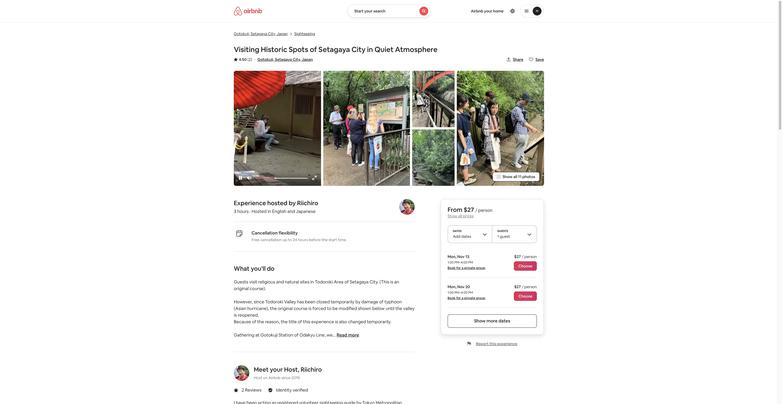Task type: locate. For each thing, give the bounding box(es) containing it.
pm
[[468, 261, 473, 265], [468, 291, 473, 295]]

$27 for mon, nov 20
[[514, 285, 521, 290]]

$27 inside from $27 / person show all prices
[[464, 206, 474, 214]]

/ for 13
[[522, 255, 524, 260]]

gotokuji, up visiting at the top left
[[234, 31, 250, 36]]

0 horizontal spatial gotokuji,
[[234, 31, 250, 36]]

city, down spots
[[293, 57, 301, 62]]

(this
[[380, 280, 389, 285]]

0 vertical spatial japan
[[277, 31, 288, 36]]

gotokuji, down the historic
[[258, 57, 274, 62]]

book for a private group link down 13
[[448, 266, 485, 271]]

1 vertical spatial airbnb
[[269, 376, 281, 381]]

reviews
[[245, 388, 262, 394]]

todoroki left valley on the left
[[265, 300, 283, 305]]

damage
[[361, 300, 378, 305]]

1 vertical spatial hours
[[298, 238, 308, 243]]

1 horizontal spatial your
[[364, 9, 373, 14]]

mon,
[[448, 255, 457, 260], [448, 285, 457, 290]]

course
[[294, 306, 308, 312]]

pm–4:00 inside mon, nov 13 1:00 pm–4:00 pm book for a private group
[[455, 261, 468, 265]]

2 private from the top
[[464, 296, 475, 301]]

show left prices
[[448, 214, 457, 219]]

0 vertical spatial $27 / person
[[514, 255, 537, 260]]

pm down 13
[[468, 261, 473, 265]]

2 pm from the top
[[468, 291, 473, 295]]

0 horizontal spatial to
[[288, 238, 292, 243]]

nov inside mon, nov 20 1:00 pm–4:00 pm book for a private group
[[457, 285, 465, 290]]

2 horizontal spatial show
[[503, 175, 513, 180]]

do
[[267, 265, 275, 273]]

1 vertical spatial all
[[458, 214, 462, 219]]

guests for guests visit religious and natural sites in todoroki area of setagaya city.  (this is an original course).
[[234, 280, 248, 285]]

person for 13
[[525, 255, 537, 260]]

of down reopened.
[[252, 319, 256, 325]]

hours right 3
[[237, 209, 249, 215]]

/
[[476, 208, 477, 214], [522, 255, 524, 260], [522, 285, 524, 290]]

profile element
[[437, 0, 544, 22]]

explaining the earth layer structure of the valley image
[[457, 71, 544, 186], [457, 71, 544, 186]]

nov left 13
[[457, 255, 465, 260]]

0 vertical spatial book for a private group link
[[448, 266, 485, 271]]

0 vertical spatial group
[[476, 266, 485, 271]]

nov for 20
[[457, 285, 465, 290]]

1 horizontal spatial japan
[[302, 57, 313, 62]]

and left natural
[[276, 280, 284, 285]]

the
[[322, 238, 328, 243], [270, 306, 277, 312], [395, 306, 402, 312], [257, 319, 264, 325], [281, 319, 288, 325]]

1 vertical spatial choose link
[[514, 292, 537, 301]]

private inside mon, nov 20 1:00 pm–4:00 pm book for a private group
[[464, 296, 475, 301]]

0 horizontal spatial more
[[348, 333, 359, 339]]

of right title
[[298, 319, 302, 325]]

2 horizontal spatial in
[[367, 45, 373, 54]]

mon, left 13
[[448, 255, 457, 260]]

a
[[462, 266, 464, 271], [462, 296, 464, 301]]

learn more about the host, riichiro. image
[[399, 199, 415, 215], [399, 199, 415, 215], [234, 366, 249, 382], [234, 366, 249, 382]]

the up 'reason,'
[[270, 306, 277, 312]]

original inside however, since todoroki valley has been closed temporarily by damage of typhoon (asian hurricane), the original course is forced to be modified shown below until the valley is reopened. because of the reason, the title of this experience is also changed temporarily.
[[278, 306, 293, 312]]

more for read
[[348, 333, 359, 339]]

experience
[[234, 199, 266, 207]]

· right "(2)"
[[254, 57, 255, 62]]

since up the hurricane), at the left bottom of the page
[[254, 300, 264, 305]]

1 book for a private group link from the top
[[448, 266, 485, 271]]

the left start
[[322, 238, 328, 243]]

2019
[[292, 376, 300, 381]]

1 vertical spatial todoroki
[[265, 300, 283, 305]]

1 vertical spatial original
[[278, 306, 293, 312]]

show up report
[[474, 319, 486, 324]]

quiet
[[375, 45, 394, 54]]

is down been
[[309, 306, 312, 312]]

gotokuji, setagaya city, japan link up the historic
[[234, 31, 288, 37]]

visiting
[[234, 45, 259, 54]]

the bottom river of the valley image
[[412, 130, 455, 186], [412, 130, 455, 186]]

0 horizontal spatial in
[[268, 209, 271, 215]]

valley
[[403, 306, 415, 312]]

natural
[[285, 280, 299, 285]]

going down to the bottom of the vallery image
[[412, 71, 455, 127], [412, 71, 455, 127]]

on
[[263, 376, 268, 381]]

changed
[[348, 319, 366, 325]]

pm–4:00 for 20
[[455, 291, 468, 295]]

mon, nov 13 1:00 pm–4:00 pm book for a private group
[[448, 255, 485, 271]]

hosted
[[252, 209, 267, 215]]

2 vertical spatial /
[[522, 285, 524, 290]]

guests inside guests 1 guest
[[497, 230, 508, 233]]

1 vertical spatial 1:00
[[448, 291, 454, 295]]

book for a private group link for 20
[[448, 296, 485, 301]]

cancellation
[[252, 231, 278, 236]]

0 horizontal spatial since
[[254, 300, 264, 305]]

1 vertical spatial show
[[448, 214, 457, 219]]

· down experience
[[250, 209, 251, 215]]

city, up the historic
[[268, 31, 276, 36]]

a for 20
[[462, 296, 464, 301]]

1 horizontal spatial dates
[[499, 319, 510, 324]]

1 vertical spatial nov
[[457, 285, 465, 290]]

sites
[[300, 280, 309, 285]]

original down valley on the left
[[278, 306, 293, 312]]

1 vertical spatial dates
[[499, 319, 510, 324]]

all left prices
[[458, 214, 462, 219]]

we…
[[327, 333, 336, 339]]

your inside airbnb your home link
[[484, 9, 492, 14]]

since left the 2019
[[281, 376, 291, 381]]

0 vertical spatial choose link
[[514, 262, 537, 271]]

0 vertical spatial and
[[287, 209, 295, 215]]

book inside mon, nov 20 1:00 pm–4:00 pm book for a private group
[[448, 296, 456, 301]]

0 horizontal spatial ·
[[250, 209, 251, 215]]

1 vertical spatial group
[[476, 296, 485, 301]]

2 horizontal spatial your
[[484, 9, 492, 14]]

nov
[[457, 255, 465, 260], [457, 285, 465, 290]]

2 pm–4:00 from the top
[[455, 291, 468, 295]]

1 vertical spatial /
[[522, 255, 524, 260]]

private for mon, nov 13
[[464, 266, 475, 271]]

in for setagaya
[[367, 45, 373, 54]]

0 vertical spatial dates
[[461, 234, 471, 239]]

book
[[448, 266, 456, 271], [448, 296, 456, 301]]

1 horizontal spatial since
[[281, 376, 291, 381]]

a inside mon, nov 20 1:00 pm–4:00 pm book for a private group
[[462, 296, 464, 301]]

airbnb inside the meet your host, riichiro host on airbnb since 2019
[[269, 376, 281, 381]]

pm–4:00 down 20 at the right bottom
[[455, 291, 468, 295]]

pm inside mon, nov 20 1:00 pm–4:00 pm book for a private group
[[468, 291, 473, 295]]

2 vertical spatial show
[[474, 319, 486, 324]]

1 horizontal spatial hours
[[298, 238, 308, 243]]

2 mon, from the top
[[448, 285, 457, 290]]

guests inside guests visit religious and natural sites in todoroki area of setagaya city.  (this is an original course).
[[234, 280, 248, 285]]

2 choose link from the top
[[514, 292, 537, 301]]

setagaya left "city."
[[350, 280, 369, 285]]

2 book for a private group link from the top
[[448, 296, 485, 301]]

your inside the start your search "button"
[[364, 9, 373, 14]]

a inside mon, nov 13 1:00 pm–4:00 pm book for a private group
[[462, 266, 464, 271]]

choose link for 13
[[514, 262, 537, 271]]

typhoon
[[385, 300, 402, 305]]

guests left visit
[[234, 280, 248, 285]]

0 horizontal spatial airbnb
[[269, 376, 281, 381]]

all inside show all 11 photos link
[[513, 175, 517, 180]]

to inside cancellation flexibility free cancellation up to 24 hours before the start time.
[[288, 238, 292, 243]]

1 vertical spatial and
[[276, 280, 284, 285]]

this up odakyu
[[303, 319, 310, 325]]

0 vertical spatial 1:00
[[448, 261, 454, 265]]

japan down spots
[[302, 57, 313, 62]]

1 book from the top
[[448, 266, 456, 271]]

airbnb your home
[[471, 9, 504, 14]]

0 vertical spatial gotokuji,
[[234, 31, 250, 36]]

1 vertical spatial a
[[462, 296, 464, 301]]

for inside mon, nov 13 1:00 pm–4:00 pm book for a private group
[[456, 266, 461, 271]]

read
[[337, 333, 347, 339]]

1 horizontal spatial this
[[490, 342, 496, 347]]

todoroki left area
[[315, 280, 333, 285]]

$27 / person for 20
[[514, 285, 537, 290]]

2 book from the top
[[448, 296, 456, 301]]

$27 / person
[[514, 255, 537, 260], [514, 285, 537, 290]]

0 vertical spatial show
[[503, 175, 513, 180]]

hours
[[237, 209, 249, 215], [298, 238, 308, 243]]

1 1:00 from the top
[[448, 261, 454, 265]]

group inside mon, nov 13 1:00 pm–4:00 pm book for a private group
[[476, 266, 485, 271]]

person inside from $27 / person show all prices
[[478, 208, 493, 214]]

0 vertical spatial a
[[462, 266, 464, 271]]

for inside mon, nov 20 1:00 pm–4:00 pm book for a private group
[[456, 296, 461, 301]]

private for mon, nov 20
[[464, 296, 475, 301]]

0 vertical spatial private
[[464, 266, 475, 271]]

1 vertical spatial mon,
[[448, 285, 457, 290]]

· inside experience hosted by riichiro 3 hours · hosted in english and japanese
[[250, 209, 251, 215]]

0 vertical spatial todoroki
[[315, 280, 333, 285]]

2 for from the top
[[456, 296, 461, 301]]

introducing the outline of todoroki valley in front of the bulletin board at the entrance of the valley image
[[323, 71, 410, 186], [323, 71, 410, 186]]

0 vertical spatial ·
[[254, 57, 255, 62]]

1 vertical spatial guests
[[234, 280, 248, 285]]

1 vertical spatial more
[[348, 333, 359, 339]]

0 vertical spatial experience
[[311, 319, 334, 325]]

1 vertical spatial pm
[[468, 291, 473, 295]]

3
[[234, 209, 236, 215]]

1 choose from the top
[[519, 264, 533, 269]]

0 horizontal spatial guests
[[234, 280, 248, 285]]

identity
[[276, 388, 292, 394]]

to
[[288, 238, 292, 243], [327, 306, 332, 312]]

person
[[478, 208, 493, 214], [525, 255, 537, 260], [525, 285, 537, 290]]

0 vertical spatial more
[[487, 319, 498, 324]]

1:00 inside mon, nov 13 1:00 pm–4:00 pm book for a private group
[[448, 261, 454, 265]]

2 group from the top
[[476, 296, 485, 301]]

2 nov from the top
[[457, 285, 465, 290]]

dates up report this experience
[[499, 319, 510, 324]]

riichiro
[[301, 366, 322, 374]]

host,
[[284, 366, 299, 374]]

airbnb left home
[[471, 9, 483, 14]]

all inside from $27 / person show all prices
[[458, 214, 462, 219]]

guests visit religious and natural sites in todoroki area of setagaya city.  (this is an original course).
[[234, 280, 399, 292]]

1 choose link from the top
[[514, 262, 537, 271]]

start
[[329, 238, 337, 243]]

1 horizontal spatial airbnb
[[471, 9, 483, 14]]

0 horizontal spatial experience
[[311, 319, 334, 325]]

1 vertical spatial gotokuji, setagaya city, japan link
[[258, 57, 313, 62]]

pm–4:00 inside mon, nov 20 1:00 pm–4:00 pm book for a private group
[[455, 291, 468, 295]]

airbnb your home link
[[468, 5, 507, 17]]

nov inside mon, nov 13 1:00 pm–4:00 pm book for a private group
[[457, 255, 465, 260]]

0 horizontal spatial original
[[234, 286, 249, 292]]

start
[[354, 9, 364, 14]]

2 choose from the top
[[519, 294, 533, 299]]

original for course
[[278, 306, 293, 312]]

person for 20
[[525, 285, 537, 290]]

0 vertical spatial original
[[234, 286, 249, 292]]

0 horizontal spatial japan
[[277, 31, 288, 36]]

0 horizontal spatial hours
[[237, 209, 249, 215]]

start your search button
[[347, 4, 431, 18]]

in left english
[[268, 209, 271, 215]]

2 vertical spatial $27
[[514, 285, 521, 290]]

2 vertical spatial person
[[525, 285, 537, 290]]

setagaya left city
[[319, 45, 350, 54]]

to left 24
[[288, 238, 292, 243]]

in inside guests visit religious and natural sites in todoroki area of setagaya city.  (this is an original course).
[[310, 280, 314, 285]]

1 group from the top
[[476, 266, 485, 271]]

0 horizontal spatial todoroki
[[265, 300, 283, 305]]

temporarily
[[331, 300, 355, 305]]

/ inside from $27 / person show all prices
[[476, 208, 477, 214]]

english
[[272, 209, 286, 215]]

private down 13
[[464, 266, 475, 271]]

1 for from the top
[[456, 266, 461, 271]]

for
[[456, 266, 461, 271], [456, 296, 461, 301]]

(2)
[[248, 57, 252, 62]]

and right english
[[287, 209, 295, 215]]

visit
[[249, 280, 257, 285]]

visiting historic spots of setagaya city in quiet atmosphere
[[234, 45, 438, 54]]

1 horizontal spatial city,
[[293, 57, 301, 62]]

book inside mon, nov 13 1:00 pm–4:00 pm book for a private group
[[448, 266, 456, 271]]

0 horizontal spatial city,
[[268, 31, 276, 36]]

0 vertical spatial this
[[303, 319, 310, 325]]

1 horizontal spatial experience
[[497, 342, 518, 347]]

pm inside mon, nov 13 1:00 pm–4:00 pm book for a private group
[[468, 261, 473, 265]]

since inside however, since todoroki valley has been closed temporarily by damage of typhoon (asian hurricane), the original course is forced to be modified shown below until the valley is reopened. because of the reason, the title of this experience is also changed temporarily.
[[254, 300, 264, 305]]

2 vertical spatial in
[[310, 280, 314, 285]]

report
[[476, 342, 489, 347]]

cancellation flexibility free cancellation up to 24 hours before the start time.
[[252, 231, 347, 243]]

1 $27 / person from the top
[[514, 255, 537, 260]]

gotokuji,
[[234, 31, 250, 36], [258, 57, 274, 62]]

0 horizontal spatial show
[[448, 214, 457, 219]]

an
[[394, 280, 399, 285]]

japan up the historic
[[277, 31, 288, 36]]

your for airbnb
[[484, 9, 492, 14]]

your for meet
[[270, 366, 283, 374]]

Start your search search field
[[347, 4, 431, 18]]

gotokuji, setagaya city, japan link down the historic
[[258, 57, 313, 62]]

hours inside cancellation flexibility free cancellation up to 24 hours before the start time.
[[298, 238, 308, 243]]

experience up line,
[[311, 319, 334, 325]]

1 a from the top
[[462, 266, 464, 271]]

0 vertical spatial airbnb
[[471, 9, 483, 14]]

city
[[352, 45, 366, 54]]

original inside guests visit religious and natural sites in todoroki area of setagaya city.  (this is an original course).
[[234, 286, 249, 292]]

experience right report
[[497, 342, 518, 347]]

0 vertical spatial pm–4:00
[[455, 261, 468, 265]]

this right report
[[490, 342, 496, 347]]

·
[[254, 57, 255, 62], [250, 209, 251, 215]]

1
[[497, 234, 499, 239]]

group inside mon, nov 20 1:00 pm–4:00 pm book for a private group
[[476, 296, 485, 301]]

mon, inside mon, nov 20 1:00 pm–4:00 pm book for a private group
[[448, 285, 457, 290]]

1 vertical spatial $27 / person
[[514, 285, 537, 290]]

report this experience button
[[467, 342, 518, 347]]

1:00 inside mon, nov 20 1:00 pm–4:00 pm book for a private group
[[448, 291, 454, 295]]

1 vertical spatial person
[[525, 255, 537, 260]]

guests up guest
[[497, 230, 508, 233]]

1 private from the top
[[464, 266, 475, 271]]

original up however,
[[234, 286, 249, 292]]

group
[[476, 266, 485, 271], [476, 296, 485, 301]]

1 vertical spatial $27
[[514, 255, 521, 260]]

1:00
[[448, 261, 454, 265], [448, 291, 454, 295]]

read more
[[337, 333, 359, 339]]

the left 'reason,'
[[257, 319, 264, 325]]

dates inside "dates add dates"
[[461, 234, 471, 239]]

to left be at left
[[327, 306, 332, 312]]

1 horizontal spatial in
[[310, 280, 314, 285]]

of up below
[[379, 300, 384, 305]]

since inside the meet your host, riichiro host on airbnb since 2019
[[281, 376, 291, 381]]

in inside experience hosted by riichiro 3 hours · hosted in english and japanese
[[268, 209, 271, 215]]

2 $27 / person from the top
[[514, 285, 537, 290]]

1 horizontal spatial and
[[287, 209, 295, 215]]

of right area
[[344, 280, 349, 285]]

report this experience
[[476, 342, 518, 347]]

1 vertical spatial choose
[[519, 294, 533, 299]]

0 vertical spatial since
[[254, 300, 264, 305]]

0 vertical spatial guests
[[497, 230, 508, 233]]

gotokuji
[[261, 333, 278, 339]]

choose for 13
[[519, 264, 533, 269]]

title
[[289, 319, 297, 325]]

0 vertical spatial in
[[367, 45, 373, 54]]

1 nov from the top
[[457, 255, 465, 260]]

original
[[234, 286, 249, 292], [278, 306, 293, 312]]

book for a private group link for 13
[[448, 266, 485, 271]]

pm for 20
[[468, 291, 473, 295]]

1 vertical spatial pm–4:00
[[455, 291, 468, 295]]

mon, inside mon, nov 13 1:00 pm–4:00 pm book for a private group
[[448, 255, 457, 260]]

before
[[309, 238, 321, 243]]

airbnb right on
[[269, 376, 281, 381]]

0 vertical spatial to
[[288, 238, 292, 243]]

setagaya down the historic
[[275, 57, 292, 62]]

private inside mon, nov 13 1:00 pm–4:00 pm book for a private group
[[464, 266, 475, 271]]

your right start
[[364, 9, 373, 14]]

what you'll do
[[234, 265, 275, 273]]

book for a private group link down 20 at the right bottom
[[448, 296, 485, 301]]

your right meet
[[270, 366, 283, 374]]

nov left 20 at the right bottom
[[457, 285, 465, 290]]

show left 11
[[503, 175, 513, 180]]

private down 20 at the right bottom
[[464, 296, 475, 301]]

1 vertical spatial in
[[268, 209, 271, 215]]

1:00 for mon, nov 13
[[448, 261, 454, 265]]

dates right the add
[[461, 234, 471, 239]]

1 vertical spatial for
[[456, 296, 461, 301]]

13
[[465, 255, 469, 260]]

0 vertical spatial hours
[[237, 209, 249, 215]]

2 a from the top
[[462, 296, 464, 301]]

hours right 24
[[298, 238, 308, 243]]

1 horizontal spatial more
[[487, 319, 498, 324]]

choose for 20
[[519, 294, 533, 299]]

mon, left 20 at the right bottom
[[448, 285, 457, 290]]

2 1:00 from the top
[[448, 291, 454, 295]]

todoroki
[[315, 280, 333, 285], [265, 300, 283, 305]]

0 horizontal spatial all
[[458, 214, 462, 219]]

all left 11
[[513, 175, 517, 180]]

1 mon, from the top
[[448, 255, 457, 260]]

your left home
[[484, 9, 492, 14]]

for for 20
[[456, 296, 461, 301]]

also
[[339, 319, 347, 325]]

experience
[[311, 319, 334, 325], [497, 342, 518, 347]]

is left an
[[390, 280, 393, 285]]

1 horizontal spatial show
[[474, 319, 486, 324]]

1 horizontal spatial gotokuji,
[[258, 57, 274, 62]]

more right the "read"
[[348, 333, 359, 339]]

reason,
[[265, 319, 280, 325]]

closed
[[316, 300, 330, 305]]

0 vertical spatial nov
[[457, 255, 465, 260]]

setagaya up visiting at the top left
[[251, 31, 267, 36]]

your inside the meet your host, riichiro host on airbnb since 2019
[[270, 366, 283, 374]]

· gotokuji, setagaya city, japan
[[254, 57, 313, 62]]

course).
[[250, 286, 266, 292]]

share
[[513, 57, 523, 62]]

a for 13
[[462, 266, 464, 271]]

prices
[[463, 214, 474, 219]]

pm–4:00 down 13
[[455, 261, 468, 265]]

pm for 13
[[468, 261, 473, 265]]

1 pm from the top
[[468, 261, 473, 265]]

in right city
[[367, 45, 373, 54]]

show more dates link
[[448, 315, 537, 328]]

in right sites
[[310, 280, 314, 285]]

more inside button
[[348, 333, 359, 339]]

airbnb
[[471, 9, 483, 14], [269, 376, 281, 381]]

0 horizontal spatial your
[[270, 366, 283, 374]]

0 horizontal spatial dates
[[461, 234, 471, 239]]

pm down 20 at the right bottom
[[468, 291, 473, 295]]

more up "report this experience" button
[[487, 319, 498, 324]]

0 vertical spatial $27
[[464, 206, 474, 214]]

gotokuji, setagaya city, japan
[[234, 31, 288, 36]]

0 vertical spatial all
[[513, 175, 517, 180]]

below
[[372, 306, 385, 312]]

0 vertical spatial book
[[448, 266, 456, 271]]

1 pm–4:00 from the top
[[455, 261, 468, 265]]



Task type: vqa. For each thing, say whether or not it's contained in the screenshot.
EVERY
no



Task type: describe. For each thing, give the bounding box(es) containing it.
original for course).
[[234, 286, 249, 292]]

book for mon, nov 20
[[448, 296, 456, 301]]

until
[[386, 306, 394, 312]]

pm–4:00 for 13
[[455, 261, 468, 265]]

flexibility
[[279, 231, 298, 236]]

gathering
[[234, 333, 254, 339]]

todoroki inside however, since todoroki valley has been closed temporarily by damage of typhoon (asian hurricane), the original course is forced to be modified shown below until the valley is reopened. because of the reason, the title of this experience is also changed temporarily.
[[265, 300, 283, 305]]

1 vertical spatial gotokuji,
[[258, 57, 274, 62]]

shown
[[358, 306, 371, 312]]

city.
[[370, 280, 379, 285]]

guests for guests 1 guest
[[497, 230, 508, 233]]

book for mon, nov 13
[[448, 266, 456, 271]]

by
[[355, 300, 361, 305]]

show all prices button
[[448, 214, 474, 219]]

experience inside however, since todoroki valley has been closed temporarily by damage of typhoon (asian hurricane), the original course is forced to be modified shown below until the valley is reopened. because of the reason, the title of this experience is also changed temporarily.
[[311, 319, 334, 325]]

this inside however, since todoroki valley has been closed temporarily by damage of typhoon (asian hurricane), the original course is forced to be modified shown below until the valley is reopened. because of the reason, the title of this experience is also changed temporarily.
[[303, 319, 310, 325]]

group for 20
[[476, 296, 485, 301]]

0 vertical spatial gotokuji, setagaya city, japan link
[[234, 31, 288, 37]]

of inside guests visit religious and natural sites in todoroki area of setagaya city.  (this is an original course).
[[344, 280, 349, 285]]

dates
[[453, 230, 462, 233]]

at
[[255, 333, 260, 339]]

1:00 for mon, nov 20
[[448, 291, 454, 295]]

japanese
[[296, 209, 316, 215]]

$27 / person for 13
[[514, 255, 537, 260]]

show all 11 photos link
[[493, 172, 540, 182]]

mon, nov 20 1:00 pm–4:00 pm book for a private group
[[448, 285, 485, 301]]

show for show all 11 photos
[[503, 175, 513, 180]]

24
[[293, 238, 297, 243]]

is left also
[[335, 319, 338, 325]]

you'll
[[251, 265, 266, 273]]

search
[[373, 9, 386, 14]]

up
[[283, 238, 287, 243]]

1 vertical spatial city,
[[293, 57, 301, 62]]

has
[[297, 300, 304, 305]]

show all 11 photos
[[503, 175, 535, 180]]

the right until at the bottom of page
[[395, 306, 402, 312]]

home
[[493, 9, 504, 14]]

$27 for mon, nov 13
[[514, 255, 521, 260]]

save
[[536, 57, 544, 62]]

(asian
[[234, 306, 246, 312]]

1 horizontal spatial ·
[[254, 57, 255, 62]]

historic
[[261, 45, 287, 54]]

host
[[254, 376, 262, 381]]

2
[[242, 388, 244, 394]]

4.50
[[239, 57, 247, 62]]

for for 13
[[456, 266, 461, 271]]

cancellation
[[260, 238, 282, 243]]

add
[[453, 234, 460, 239]]

more for show
[[487, 319, 498, 324]]

meet your host, riichiro host on airbnb since 2019
[[254, 366, 322, 381]]

experience hosted by riichiro 3 hours · hosted in english and japanese
[[234, 199, 318, 215]]

is down (asian
[[234, 313, 237, 319]]

station
[[279, 333, 293, 339]]

hours inside experience hosted by riichiro 3 hours · hosted in english and japanese
[[237, 209, 249, 215]]

however, since todoroki valley has been closed temporarily by damage of typhoon (asian hurricane), the original course is forced to be modified shown below until the valley is reopened. because of the reason, the title of this experience is also changed temporarily.
[[234, 300, 415, 325]]

dates add dates
[[453, 230, 471, 239]]

2 reviews
[[242, 388, 262, 394]]

and inside guests visit religious and natural sites in todoroki area of setagaya city.  (this is an original course).
[[276, 280, 284, 285]]

dates for show more dates
[[499, 319, 510, 324]]

/ for 20
[[522, 285, 524, 290]]

free
[[252, 238, 259, 243]]

show more dates
[[474, 319, 510, 324]]

show for show more dates
[[474, 319, 486, 324]]

11
[[518, 175, 522, 180]]

forced
[[313, 306, 326, 312]]

and inside experience hosted by riichiro 3 hours · hosted in english and japanese
[[287, 209, 295, 215]]

from $27 / person show all prices
[[448, 206, 493, 219]]

spots
[[289, 45, 308, 54]]

dates for dates add dates
[[461, 234, 471, 239]]

hosted
[[267, 199, 287, 207]]

from
[[448, 206, 462, 214]]

save button
[[527, 55, 546, 64]]

the inside cancellation flexibility free cancellation up to 24 hours before the start time.
[[322, 238, 328, 243]]

gathering at gotokuji station of odakyu line, we…
[[234, 333, 337, 339]]

time.
[[338, 238, 347, 243]]

is inside guests visit religious and natural sites in todoroki area of setagaya city.  (this is an original course).
[[390, 280, 393, 285]]

todoroki inside guests visit religious and natural sites in todoroki area of setagaya city.  (this is an original course).
[[315, 280, 333, 285]]

meet
[[254, 366, 269, 374]]

religious
[[258, 280, 275, 285]]

what
[[234, 265, 250, 273]]

atmosphere
[[395, 45, 438, 54]]

the left title
[[281, 319, 288, 325]]

1 vertical spatial this
[[490, 342, 496, 347]]

of right spots
[[310, 45, 317, 54]]

of right station
[[294, 333, 299, 339]]

guest
[[500, 234, 510, 239]]

setagaya inside guests visit religious and natural sites in todoroki area of setagaya city.  (this is an original course).
[[350, 280, 369, 285]]

because
[[234, 319, 251, 325]]

airbnb inside profile element
[[471, 9, 483, 14]]

temporarily.
[[367, 319, 391, 325]]

verified
[[293, 388, 308, 394]]

reopened.
[[238, 313, 259, 319]]

read more button
[[337, 333, 359, 339]]

photos
[[522, 175, 535, 180]]

mon, for mon, nov 13
[[448, 255, 457, 260]]

group for 13
[[476, 266, 485, 271]]

show inside from $27 / person show all prices
[[448, 214, 457, 219]]

20
[[465, 285, 470, 290]]

1 vertical spatial japan
[[302, 57, 313, 62]]

modified
[[339, 306, 357, 312]]

valley
[[284, 300, 296, 305]]

sightseeing link
[[294, 31, 315, 37]]

mon, for mon, nov 20
[[448, 285, 457, 290]]

choose link for 20
[[514, 292, 537, 301]]

nov for 13
[[457, 255, 465, 260]]

line,
[[316, 333, 326, 339]]

0 vertical spatial city,
[[268, 31, 276, 36]]

your for start
[[364, 9, 373, 14]]

hurricane),
[[247, 306, 269, 312]]

to inside however, since todoroki valley has been closed temporarily by damage of typhoon (asian hurricane), the original course is forced to be modified shown below until the valley is reopened. because of the reason, the title of this experience is also changed temporarily.
[[327, 306, 332, 312]]

by riichiro
[[289, 199, 318, 207]]

1 vertical spatial experience
[[497, 342, 518, 347]]

in for natural
[[310, 280, 314, 285]]



